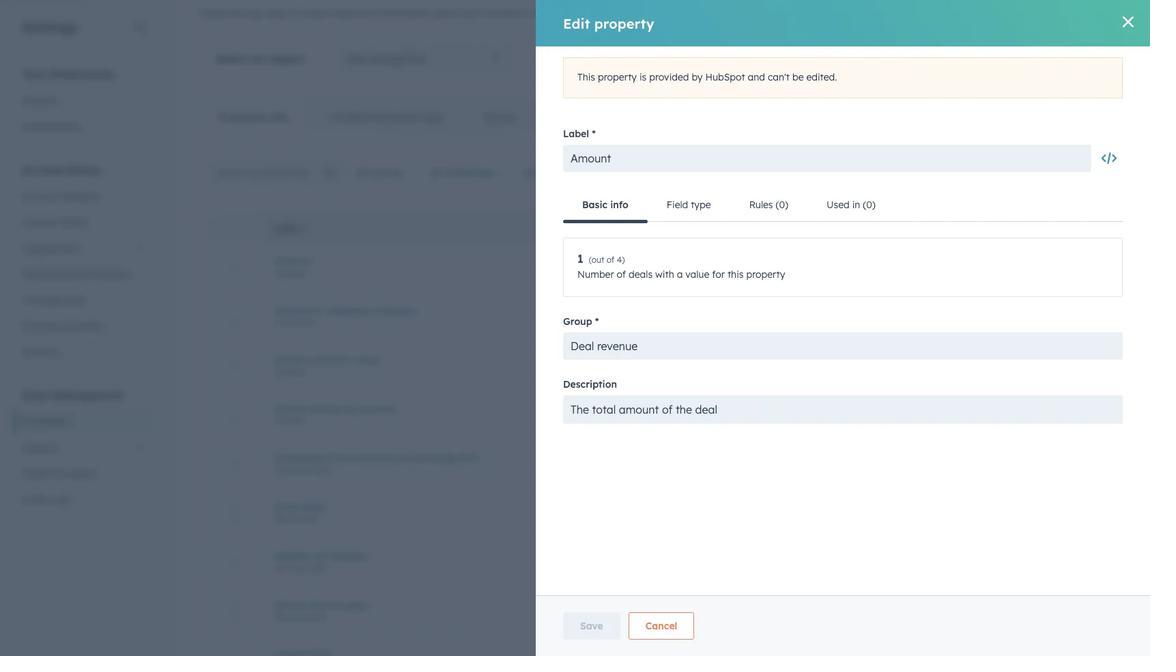 Task type: describe. For each thing, give the bounding box(es) containing it.
properties (53)
[[219, 111, 288, 124]]

revenue inside the annual recurring revenue number
[[358, 403, 396, 415]]

created by
[[840, 224, 892, 234]]

deals
[[1046, 53, 1071, 65]]

audit logs link
[[14, 487, 153, 513]]

deal revenue for company
[[602, 310, 660, 323]]

import & export link
[[14, 461, 153, 487]]

tracking code
[[22, 294, 86, 307]]

tracking
[[22, 294, 60, 307]]

close date button
[[274, 501, 569, 513]]

value
[[354, 353, 380, 366]]

line for lost
[[296, 563, 309, 573]]

groups
[[370, 167, 403, 179]]

campaign
[[274, 452, 324, 464]]

marketplace downloads link
[[14, 262, 153, 287]]

amount for number
[[274, 255, 312, 267]]

create property button
[[1033, 163, 1118, 184]]

conditional property logic link
[[307, 101, 463, 134]]

like
[[786, 8, 801, 20]]

all users
[[523, 167, 563, 180]]

amount number
[[274, 255, 312, 278]]

press to sort. image
[[896, 223, 901, 233]]

logic
[[423, 111, 444, 124]]

revenue for revenue
[[625, 409, 660, 421]]

security link
[[14, 339, 153, 365]]

data
[[22, 389, 49, 402]]

account defaults link
[[14, 184, 153, 210]]

deal properties
[[346, 52, 426, 66]]

properties (53) link
[[199, 101, 307, 134]]

annual recurring revenue number
[[274, 403, 396, 426]]

name button
[[258, 213, 585, 243]]

0 vertical spatial to
[[289, 8, 298, 20]]

properties are used to collect and store information about your records in hubspot. for example, a contact might have properties like first name or lead status.
[[199, 8, 924, 20]]

used in
[[1056, 224, 1092, 234]]

all groups button
[[346, 159, 422, 186]]

properties inside popup button
[[373, 52, 426, 66]]

setup
[[69, 163, 101, 177]]

amount in company currency button
[[274, 304, 569, 317]]

downloads
[[80, 268, 130, 281]]

or
[[856, 8, 865, 20]]

select
[[216, 52, 249, 66]]

1 horizontal spatial properties
[[737, 8, 783, 20]]

by
[[881, 224, 892, 234]]

deal activity
[[602, 605, 658, 618]]

in inside the amount in company currency calculation
[[315, 304, 324, 317]]

closed lost reason button
[[274, 550, 569, 562]]

all field types
[[431, 167, 496, 179]]

annual for annual contract value
[[274, 353, 308, 366]]

0 vertical spatial date
[[303, 501, 326, 513]]

deal for amount in company currency
[[602, 310, 622, 323]]

management
[[52, 389, 124, 402]]

consent
[[67, 320, 104, 333]]

general link
[[14, 88, 153, 114]]

objects
[[22, 442, 56, 454]]

annual contract value number
[[274, 353, 380, 377]]

notifications
[[22, 121, 80, 133]]

created by button
[[824, 213, 1036, 243]]

number for annual recurring revenue
[[274, 416, 306, 426]]

all for all field types
[[431, 167, 443, 179]]

hubspot for annual contract value
[[840, 360, 880, 372]]

1 horizontal spatial to
[[1033, 53, 1043, 65]]

first
[[803, 8, 823, 20]]

campaign of last booking in meetings tool single-line text
[[274, 452, 479, 475]]

& for consent
[[58, 320, 64, 333]]

security
[[22, 346, 58, 359]]

import & export
[[22, 468, 96, 480]]

select an object:
[[216, 52, 306, 66]]

status.
[[893, 8, 924, 20]]

close date date picker
[[274, 501, 326, 524]]

might
[[683, 8, 710, 20]]

closed won reason button
[[274, 599, 569, 612]]

booking
[[359, 452, 399, 464]]

for
[[577, 8, 592, 20]]

0 for revenue
[[1095, 409, 1101, 421]]

integrations button
[[14, 236, 153, 262]]

account defaults
[[22, 191, 99, 203]]

deal for closed won reason
[[602, 605, 622, 618]]

hubspot for closed won reason
[[840, 605, 880, 618]]

users & teams link
[[14, 210, 153, 236]]

press to sort. element for used in
[[1096, 223, 1101, 235]]

& for export
[[57, 468, 63, 480]]

all field types button
[[422, 159, 514, 186]]

conditional property logic
[[327, 111, 444, 124]]

deal for annual contract value
[[602, 360, 622, 372]]

name inside button
[[274, 224, 299, 234]]

account for account defaults
[[22, 191, 59, 203]]

marketplace
[[22, 268, 78, 281]]

export
[[66, 468, 96, 480]]

privacy & consent link
[[14, 313, 153, 339]]

account setup element
[[14, 163, 153, 365]]

logs
[[48, 494, 70, 506]]

information
[[378, 8, 431, 20]]

properties for properties (53)
[[219, 111, 267, 124]]

code
[[63, 294, 86, 307]]

users
[[22, 216, 47, 229]]

types
[[470, 167, 496, 179]]

group button
[[585, 213, 824, 243]]

annual contract value button
[[274, 353, 569, 366]]

annual for annual recurring revenue
[[274, 403, 308, 415]]

deal revenue for value
[[602, 360, 660, 372]]

number for annual contract value
[[274, 366, 306, 377]]

go
[[1017, 53, 1030, 65]]

tool
[[460, 452, 479, 464]]



Task type: locate. For each thing, give the bounding box(es) containing it.
2 annual from the top
[[274, 403, 308, 415]]

reason right lost on the left bottom of page
[[332, 550, 367, 562]]

press to sort. element for group
[[636, 223, 641, 235]]

2 horizontal spatial press to sort. element
[[1096, 223, 1101, 235]]

press to sort. element inside created by button
[[896, 223, 901, 235]]

number down calculation
[[274, 366, 306, 377]]

2 number from the top
[[274, 366, 306, 377]]

number up campaign
[[274, 416, 306, 426]]

3 number from the top
[[274, 416, 306, 426]]

in up calculation
[[315, 304, 324, 317]]

reason for closed lost reason
[[332, 550, 367, 562]]

privacy & consent
[[22, 320, 104, 333]]

collect
[[301, 8, 330, 20]]

closed inside closed won reason multi-line text
[[274, 599, 306, 612]]

closed left lost on the left bottom of page
[[274, 550, 306, 562]]

settings
[[22, 18, 78, 36]]

in
[[522, 8, 530, 20], [315, 304, 324, 317], [402, 452, 411, 464]]

example,
[[595, 8, 635, 20]]

closed inside "closed lost reason multi-line text"
[[274, 550, 306, 562]]

all
[[355, 167, 367, 179], [431, 167, 443, 179], [523, 167, 535, 180]]

audit
[[22, 494, 46, 506]]

0 vertical spatial property
[[381, 111, 420, 124]]

all left users
[[523, 167, 535, 180]]

number inside amount number
[[274, 268, 306, 278]]

all for all users
[[523, 167, 535, 180]]

amount down ascending sort. press to sort descending. element
[[274, 255, 312, 267]]

account for account setup
[[22, 163, 66, 177]]

0 horizontal spatial name
[[274, 224, 299, 234]]

annual left recurring at the left bottom
[[274, 403, 308, 415]]

line inside closed won reason multi-line text
[[296, 612, 309, 622]]

amount
[[274, 255, 312, 267], [274, 304, 312, 317]]

to right go on the right of the page
[[1033, 53, 1043, 65]]

1 vertical spatial 0
[[1095, 409, 1101, 421]]

multi-
[[274, 563, 296, 573], [274, 612, 296, 622]]

in right booking at the left bottom of page
[[402, 452, 411, 464]]

0 vertical spatial reason
[[332, 550, 367, 562]]

a
[[638, 8, 644, 20]]

hubspot
[[840, 360, 880, 372], [840, 409, 880, 421], [840, 605, 880, 618]]

objects button
[[14, 435, 153, 461]]

text inside closed won reason multi-line text
[[312, 612, 327, 622]]

name left ascending sort. press to sort descending. element
[[274, 224, 299, 234]]

3 0 from the top
[[1095, 605, 1101, 618]]

properties
[[199, 8, 245, 20], [219, 111, 267, 124], [22, 416, 68, 428]]

reason inside "closed lost reason multi-line text"
[[332, 550, 367, 562]]

1 vertical spatial amount
[[274, 304, 312, 317]]

press to sort. image right in
[[1096, 223, 1101, 233]]

single-
[[274, 465, 301, 475]]

your preferences
[[22, 68, 114, 81]]

2 vertical spatial hubspot
[[840, 605, 880, 618]]

deal for annual recurring revenue
[[602, 409, 622, 421]]

all inside all groups popup button
[[355, 167, 367, 179]]

1 vertical spatial hubspot
[[840, 409, 880, 421]]

number down ascending sort. press to sort descending. element
[[274, 268, 306, 278]]

lost
[[309, 550, 329, 562]]

reason inside closed won reason multi-line text
[[333, 599, 368, 612]]

account inside 'link'
[[22, 191, 59, 203]]

multi- inside "closed lost reason multi-line text"
[[274, 563, 296, 573]]

used
[[265, 8, 286, 20]]

1 vertical spatial closed
[[274, 599, 306, 612]]

properties inside data management element
[[22, 416, 68, 428]]

line inside "closed lost reason multi-line text"
[[296, 563, 309, 573]]

1 horizontal spatial date
[[303, 501, 326, 513]]

reason for closed won reason
[[333, 599, 368, 612]]

& inside data management element
[[57, 468, 63, 480]]

multi- inside closed won reason multi-line text
[[274, 612, 296, 622]]

press to sort. image right 'group'
[[636, 223, 641, 233]]

0 horizontal spatial in
[[315, 304, 324, 317]]

0 vertical spatial line
[[301, 465, 314, 475]]

amount for in
[[274, 304, 312, 317]]

1 horizontal spatial property
[[1073, 168, 1106, 178]]

1 horizontal spatial press to sort. element
[[896, 223, 901, 235]]

ascending sort. press to sort descending. element
[[303, 223, 308, 235]]

press to sort. element for created by
[[896, 223, 901, 235]]

date down close
[[274, 514, 293, 524]]

0 horizontal spatial all
[[355, 167, 367, 179]]

annual recurring revenue button
[[274, 403, 569, 415]]

property
[[381, 111, 420, 124], [1073, 168, 1106, 178]]

in inside campaign of last booking in meetings tool single-line text
[[402, 452, 411, 464]]

0 vertical spatial 0
[[1095, 360, 1101, 372]]

1 vertical spatial in
[[315, 304, 324, 317]]

1 vertical spatial properties
[[219, 111, 267, 124]]

all groups
[[355, 167, 403, 179]]

account up account defaults
[[22, 163, 66, 177]]

0 horizontal spatial press to sort. element
[[636, 223, 641, 235]]

0 vertical spatial hubspot
[[840, 360, 880, 372]]

press to sort. element inside group button
[[636, 223, 641, 235]]

1 horizontal spatial press to sort. image
[[1096, 223, 1101, 233]]

notifications link
[[14, 114, 153, 140]]

1 vertical spatial name
[[274, 224, 299, 234]]

to right used
[[289, 8, 298, 20]]

2 deal revenue from the top
[[602, 310, 660, 323]]

1 deal revenue from the top
[[602, 261, 660, 273]]

multi- down the picker
[[274, 563, 296, 573]]

press to sort. element right by
[[896, 223, 901, 235]]

annual inside the annual recurring revenue number
[[274, 403, 308, 415]]

1 amount from the top
[[274, 255, 312, 267]]

recurring
[[311, 403, 355, 415]]

meetings
[[414, 452, 457, 464]]

date
[[303, 501, 326, 513], [274, 514, 293, 524]]

used
[[1056, 224, 1078, 234]]

properties up objects
[[22, 416, 68, 428]]

0 horizontal spatial press to sort. image
[[636, 223, 641, 233]]

property right create
[[1073, 168, 1106, 178]]

date up the picker
[[303, 501, 326, 513]]

tab list containing properties (53)
[[199, 100, 678, 135]]

picker
[[295, 514, 319, 524]]

press to sort. element right in
[[1096, 223, 1101, 235]]

1 hubspot from the top
[[840, 360, 880, 372]]

all inside the all users popup button
[[523, 167, 535, 180]]

1 horizontal spatial name
[[826, 8, 853, 20]]

and
[[333, 8, 350, 20]]

property inside tab list
[[381, 111, 420, 124]]

currency
[[374, 304, 416, 317]]

press to sort. image
[[636, 223, 641, 233], [1096, 223, 1101, 233]]

2 multi- from the top
[[274, 612, 296, 622]]

text for lost
[[312, 563, 327, 573]]

text
[[316, 465, 331, 475], [312, 563, 327, 573], [312, 612, 327, 622]]

property for create
[[1073, 168, 1106, 178]]

integrations
[[22, 242, 78, 255]]

1 account from the top
[[22, 163, 66, 177]]

ascending sort. press to sort descending. image
[[303, 223, 308, 233]]

number
[[274, 268, 306, 278], [274, 366, 306, 377], [274, 416, 306, 426]]

line down campaign
[[301, 465, 314, 475]]

deal revenue for revenue
[[602, 409, 660, 421]]

properties for properties are used to collect and store information about your records in hubspot. for example, a contact might have properties like first name or lead status.
[[199, 8, 245, 20]]

closed for closed won reason
[[274, 599, 306, 612]]

0 for reason
[[1095, 605, 1101, 618]]

1 multi- from the top
[[274, 563, 296, 573]]

2 vertical spatial properties
[[22, 416, 68, 428]]

line for won
[[296, 612, 309, 622]]

0 vertical spatial account
[[22, 163, 66, 177]]

name left or
[[826, 8, 853, 20]]

text down of
[[316, 465, 331, 475]]

3 deal revenue from the top
[[602, 360, 660, 372]]

& right users
[[50, 216, 57, 229]]

won
[[309, 599, 330, 612]]

text inside campaign of last booking in meetings tool single-line text
[[316, 465, 331, 475]]

defaults
[[61, 191, 99, 203]]

0 vertical spatial name
[[826, 8, 853, 20]]

property left logic
[[381, 111, 420, 124]]

import
[[22, 468, 54, 480]]

2 0 from the top
[[1095, 409, 1101, 421]]

reason right won
[[333, 599, 368, 612]]

0 horizontal spatial date
[[274, 514, 293, 524]]

deal revenue
[[602, 261, 660, 273], [602, 310, 660, 323], [602, 360, 660, 372], [602, 409, 660, 421]]

1 press to sort. element from the left
[[636, 223, 641, 235]]

all for all groups
[[355, 167, 367, 179]]

closed left won
[[274, 599, 306, 612]]

groups
[[483, 111, 516, 124]]

& right "privacy"
[[58, 320, 64, 333]]

in right records
[[522, 8, 530, 20]]

press to sort. image for used in
[[1096, 223, 1101, 233]]

hubspot for annual recurring revenue
[[840, 409, 880, 421]]

2 closed from the top
[[274, 599, 306, 612]]

calculation
[[274, 317, 317, 327]]

data management
[[22, 389, 124, 402]]

0 vertical spatial multi-
[[274, 563, 296, 573]]

0 horizontal spatial properties
[[373, 52, 426, 66]]

2 vertical spatial text
[[312, 612, 327, 622]]

0 vertical spatial in
[[522, 8, 530, 20]]

press to sort. element right 'group'
[[636, 223, 641, 235]]

2 amount from the top
[[274, 304, 312, 317]]

press to sort. image for group
[[636, 223, 641, 233]]

settings
[[1074, 53, 1112, 65]]

teams
[[59, 216, 88, 229]]

1 vertical spatial property
[[1073, 168, 1106, 178]]

0 vertical spatial text
[[316, 465, 331, 475]]

about
[[433, 8, 460, 20]]

number inside annual contract value number
[[274, 366, 306, 377]]

properties left are
[[199, 8, 245, 20]]

2 horizontal spatial in
[[522, 8, 530, 20]]

0 vertical spatial amount
[[274, 255, 312, 267]]

0 vertical spatial annual
[[274, 353, 308, 366]]

text for won
[[312, 612, 327, 622]]

property inside button
[[1073, 168, 1106, 178]]

activity
[[625, 605, 658, 618]]

properties link
[[14, 409, 153, 435]]

properties
[[737, 8, 783, 20], [373, 52, 426, 66]]

name
[[826, 8, 853, 20], [274, 224, 299, 234]]

go to deals settings button
[[1017, 53, 1112, 65]]

deal
[[346, 52, 370, 66], [602, 261, 622, 273], [602, 310, 622, 323], [602, 360, 622, 372], [602, 409, 622, 421], [602, 605, 622, 618]]

2 vertical spatial number
[[274, 416, 306, 426]]

object:
[[269, 52, 306, 66]]

store
[[353, 8, 375, 20]]

line inside campaign of last booking in meetings tool single-line text
[[301, 465, 314, 475]]

1 number from the top
[[274, 268, 306, 278]]

0 vertical spatial number
[[274, 268, 306, 278]]

line down won
[[296, 612, 309, 622]]

press to sort. element inside used in button
[[1096, 223, 1101, 235]]

(53)
[[270, 111, 288, 124]]

1 vertical spatial &
[[58, 320, 64, 333]]

1 vertical spatial annual
[[274, 403, 308, 415]]

press to sort. image inside group button
[[636, 223, 641, 233]]

2 vertical spatial &
[[57, 468, 63, 480]]

revenue for company
[[625, 310, 660, 323]]

1 vertical spatial number
[[274, 366, 306, 377]]

annual inside annual contract value number
[[274, 353, 308, 366]]

1 horizontal spatial in
[[402, 452, 411, 464]]

1 vertical spatial date
[[274, 514, 293, 524]]

2 vertical spatial in
[[402, 452, 411, 464]]

0 vertical spatial &
[[50, 216, 57, 229]]

property for conditional
[[381, 111, 420, 124]]

1 closed from the top
[[274, 550, 306, 562]]

of
[[327, 452, 336, 464]]

Search search field
[[210, 159, 346, 186]]

properties left like
[[737, 8, 783, 20]]

1 vertical spatial multi-
[[274, 612, 296, 622]]

tab panel
[[199, 134, 1129, 656]]

your preferences element
[[14, 67, 153, 140]]

2 horizontal spatial all
[[523, 167, 535, 180]]

2 vertical spatial line
[[296, 612, 309, 622]]

1 vertical spatial reason
[[333, 599, 368, 612]]

your
[[463, 8, 483, 20]]

number inside the annual recurring revenue number
[[274, 416, 306, 426]]

2 press to sort. element from the left
[[896, 223, 901, 235]]

press to sort. image inside used in button
[[1096, 223, 1101, 233]]

an
[[252, 52, 266, 66]]

1 vertical spatial properties
[[373, 52, 426, 66]]

amount up calculation
[[274, 304, 312, 317]]

preferences
[[50, 68, 114, 81]]

company
[[326, 304, 371, 317]]

1 vertical spatial to
[[1033, 53, 1043, 65]]

all inside all field types popup button
[[431, 167, 443, 179]]

tab list
[[199, 100, 678, 135]]

2 account from the top
[[22, 191, 59, 203]]

0 vertical spatial properties
[[737, 8, 783, 20]]

text inside "closed lost reason multi-line text"
[[312, 563, 327, 573]]

text down won
[[312, 612, 327, 622]]

1 horizontal spatial all
[[431, 167, 443, 179]]

tab panel containing all groups
[[199, 134, 1129, 656]]

annual
[[274, 353, 308, 366], [274, 403, 308, 415]]

& for teams
[[50, 216, 57, 229]]

go to deals settings
[[1017, 53, 1112, 65]]

&
[[50, 216, 57, 229], [58, 320, 64, 333], [57, 468, 63, 480]]

3 hubspot from the top
[[840, 605, 880, 618]]

deal inside popup button
[[346, 52, 370, 66]]

3 press to sort. element from the left
[[1096, 223, 1101, 235]]

line
[[301, 465, 314, 475], [296, 563, 309, 573], [296, 612, 309, 622]]

4 deal revenue from the top
[[602, 409, 660, 421]]

2 vertical spatial 0
[[1095, 605, 1101, 618]]

all users button
[[514, 159, 582, 188]]

0 vertical spatial properties
[[199, 8, 245, 20]]

revenue for value
[[625, 360, 660, 372]]

closed lost reason multi-line text
[[274, 550, 367, 573]]

properties left '(53)'
[[219, 111, 267, 124]]

text down lost on the left bottom of page
[[312, 563, 327, 573]]

to
[[289, 8, 298, 20], [1033, 53, 1043, 65]]

multi- down "closed lost reason multi-line text"
[[274, 612, 296, 622]]

all left groups
[[355, 167, 367, 179]]

deal for amount
[[602, 261, 622, 273]]

properties down information at left
[[373, 52, 426, 66]]

privacy
[[22, 320, 55, 333]]

last
[[339, 452, 357, 464]]

used in button
[[1036, 213, 1118, 243]]

1 press to sort. image from the left
[[636, 223, 641, 233]]

annual down calculation
[[274, 353, 308, 366]]

1 vertical spatial text
[[312, 563, 327, 573]]

data management element
[[14, 388, 153, 513]]

all left field
[[431, 167, 443, 179]]

2 hubspot from the top
[[840, 409, 880, 421]]

line down lost on the left bottom of page
[[296, 563, 309, 573]]

closed for closed lost reason
[[274, 550, 306, 562]]

0 for value
[[1095, 360, 1101, 372]]

closed won reason multi-line text
[[274, 599, 368, 622]]

created
[[840, 224, 879, 234]]

& left export
[[57, 468, 63, 480]]

0 vertical spatial closed
[[274, 550, 306, 562]]

in
[[1081, 224, 1092, 234]]

0 horizontal spatial to
[[289, 8, 298, 20]]

account setup
[[22, 163, 101, 177]]

press to sort. element
[[636, 223, 641, 235], [896, 223, 901, 235], [1096, 223, 1101, 235]]

deal properties button
[[339, 45, 511, 72]]

multi- for closed won reason
[[274, 612, 296, 622]]

1 vertical spatial account
[[22, 191, 59, 203]]

1 vertical spatial line
[[296, 563, 309, 573]]

1 annual from the top
[[274, 353, 308, 366]]

multi- for closed lost reason
[[274, 563, 296, 573]]

amount inside the amount in company currency calculation
[[274, 304, 312, 317]]

2 press to sort. image from the left
[[1096, 223, 1101, 233]]

0 horizontal spatial property
[[381, 111, 420, 124]]

1 0 from the top
[[1095, 360, 1101, 372]]

account up users
[[22, 191, 59, 203]]



Task type: vqa. For each thing, say whether or not it's contained in the screenshot.
Used In button
yes



